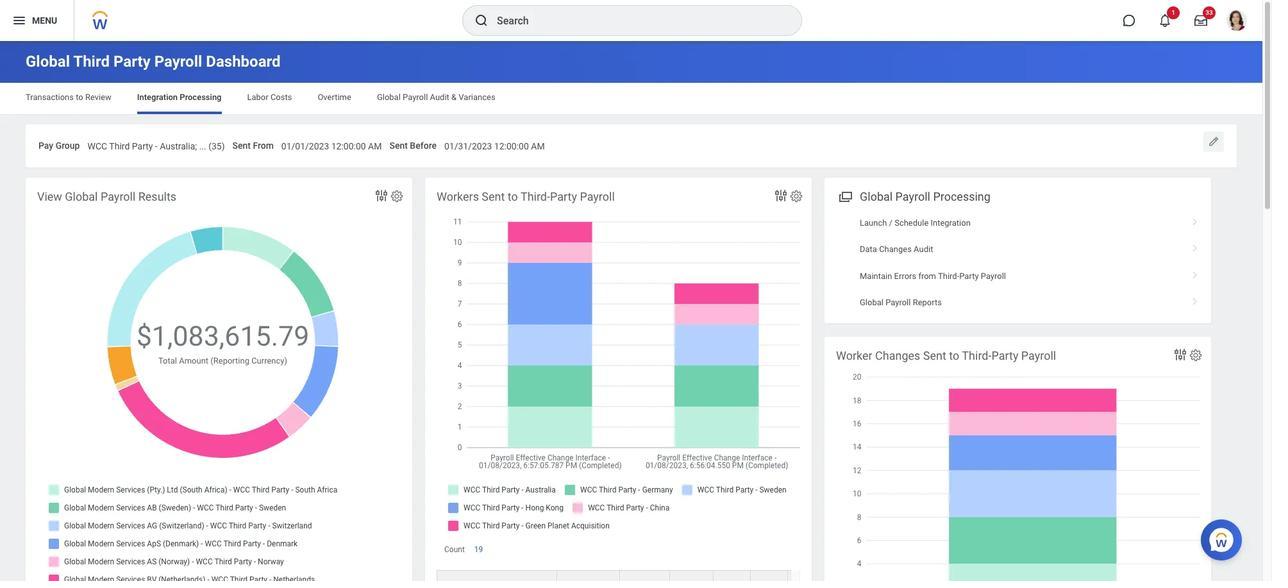 Task type: describe. For each thing, give the bounding box(es) containing it.
/
[[889, 218, 893, 228]]

19 button
[[474, 544, 485, 555]]

global payroll processing
[[860, 190, 991, 203]]

worker changes sent to third-party payroll
[[836, 349, 1056, 362]]

list inside $1,083,615.79 main content
[[825, 210, 1211, 316]]

sent from
[[233, 140, 274, 151]]

01/31/2023 12:00:00 AM text field
[[444, 133, 545, 156]]

amount
[[179, 356, 208, 366]]

wcc
[[88, 141, 107, 151]]

australia;
[[160, 141, 197, 151]]

1
[[1172, 9, 1175, 16]]

workers
[[437, 190, 479, 203]]

sent left 'from'
[[233, 140, 251, 151]]

transactions
[[26, 92, 74, 102]]

view global payroll results
[[37, 190, 176, 203]]

results
[[138, 190, 176, 203]]

2 column header from the left
[[557, 570, 620, 581]]

errors
[[894, 271, 917, 281]]

from
[[253, 140, 274, 151]]

launch / schedule integration
[[860, 218, 971, 228]]

menu button
[[0, 0, 74, 41]]

audit for changes
[[914, 244, 933, 254]]

before
[[410, 140, 437, 151]]

profile logan mcneil image
[[1227, 10, 1247, 33]]

reports
[[913, 298, 942, 307]]

&
[[452, 92, 457, 102]]

global third party payroll dashboard
[[26, 53, 281, 71]]

sent down reports
[[923, 349, 946, 362]]

3 column header from the left
[[620, 570, 670, 581]]

maintain errors from third-party payroll
[[860, 271, 1006, 281]]

$1,083,615.79
[[136, 320, 309, 352]]

global right 'view'
[[65, 190, 98, 203]]

third- for from
[[938, 271, 960, 281]]

global payroll reports
[[860, 298, 942, 307]]

5 column header from the left
[[714, 570, 751, 581]]

sent before element
[[444, 133, 545, 156]]

party inside maintain errors from third-party payroll link
[[960, 271, 979, 281]]

party inside workers sent to third-party payroll "element"
[[550, 190, 577, 203]]

changes for worker
[[875, 349, 921, 362]]

costs
[[271, 92, 292, 102]]

sent from element
[[281, 133, 382, 156]]

count
[[444, 545, 465, 554]]

global payroll audit & variances
[[377, 92, 495, 102]]

configure and view chart data image
[[1173, 347, 1188, 362]]

worker changes sent to third-party payroll element
[[825, 337, 1211, 581]]

launch / schedule integration link
[[825, 210, 1211, 236]]

third- for to
[[521, 190, 550, 203]]

configure view global payroll results image
[[390, 189, 404, 203]]

currency)
[[251, 356, 287, 366]]

menu
[[32, 15, 57, 25]]

to inside worker changes sent to third-party payroll element
[[949, 349, 960, 362]]

edit image
[[1208, 135, 1220, 148]]

global for global payroll reports
[[860, 298, 884, 307]]

configure workers sent to third-party payroll image
[[789, 189, 804, 203]]

variances
[[459, 92, 495, 102]]

view global payroll results element
[[26, 177, 412, 581]]

justify image
[[12, 13, 27, 28]]

1 button
[[1151, 6, 1180, 35]]

overtime
[[318, 92, 351, 102]]

review
[[85, 92, 111, 102]]

pay group
[[38, 140, 80, 151]]

1 horizontal spatial processing
[[933, 190, 991, 203]]

tab list inside $1,083,615.79 main content
[[13, 83, 1250, 114]]

sent left the before
[[390, 140, 408, 151]]

...
[[199, 141, 206, 151]]

data
[[860, 244, 877, 254]]

01/31/2023
[[444, 141, 492, 151]]

transactions to review
[[26, 92, 111, 102]]

party inside worker changes sent to third-party payroll element
[[992, 349, 1019, 362]]



Task type: locate. For each thing, give the bounding box(es) containing it.
1 column header from the left
[[437, 570, 557, 581]]

01/31/2023 12:00:00 am
[[444, 141, 545, 151]]

0 vertical spatial chevron right image
[[1187, 213, 1204, 226]]

labor
[[247, 92, 269, 102]]

audit left '&'
[[430, 92, 449, 102]]

third
[[73, 53, 110, 71], [109, 141, 130, 151]]

sent inside "element"
[[482, 190, 505, 203]]

12:00:00 inside 01/01/2023 12:00:00 am text field
[[331, 141, 366, 151]]

configure and view chart data image left configure view global payroll results image
[[374, 188, 389, 203]]

to
[[76, 92, 83, 102], [508, 190, 518, 203], [949, 349, 960, 362]]

2 configure and view chart data image from the left
[[773, 188, 789, 203]]

changes right worker
[[875, 349, 921, 362]]

integration
[[137, 92, 178, 102], [931, 218, 971, 228]]

am
[[368, 141, 382, 151], [531, 141, 545, 151]]

2 12:00:00 from the left
[[494, 141, 529, 151]]

processing
[[180, 92, 222, 102], [933, 190, 991, 203]]

am left sent before
[[368, 141, 382, 151]]

integration down global third party payroll dashboard
[[137, 92, 178, 102]]

0 vertical spatial audit
[[430, 92, 449, 102]]

global for global third party payroll dashboard
[[26, 53, 70, 71]]

third- inside "element"
[[521, 190, 550, 203]]

audit for payroll
[[430, 92, 449, 102]]

sent right workers
[[482, 190, 505, 203]]

list containing launch / schedule integration
[[825, 210, 1211, 316]]

12:00:00 right '01/01/2023'
[[331, 141, 366, 151]]

chevron right image inside global payroll reports link
[[1187, 293, 1204, 306]]

(35)
[[209, 141, 225, 151]]

schedule
[[895, 218, 929, 228]]

0 horizontal spatial integration
[[137, 92, 178, 102]]

1 horizontal spatial third-
[[938, 271, 960, 281]]

data changes audit link
[[825, 236, 1211, 263]]

third for global
[[73, 53, 110, 71]]

0 vertical spatial third-
[[521, 190, 550, 203]]

-
[[155, 141, 158, 151]]

0 horizontal spatial third-
[[521, 190, 550, 203]]

chevron right image
[[1187, 213, 1204, 226], [1187, 267, 1204, 279], [1187, 293, 1204, 306]]

audit up from
[[914, 244, 933, 254]]

integration processing
[[137, 92, 222, 102]]

sent before
[[390, 140, 437, 151]]

changes
[[879, 244, 912, 254], [875, 349, 921, 362]]

pay
[[38, 140, 53, 151]]

global up the 'transactions'
[[26, 53, 70, 71]]

configure and view chart data image
[[374, 188, 389, 203], [773, 188, 789, 203]]

row
[[437, 570, 901, 581]]

labor costs
[[247, 92, 292, 102]]

row inside workers sent to third-party payroll "element"
[[437, 570, 901, 581]]

0 vertical spatial to
[[76, 92, 83, 102]]

am inside sent before element
[[531, 141, 545, 151]]

19
[[474, 545, 483, 554]]

1 chevron right image from the top
[[1187, 213, 1204, 226]]

payroll
[[154, 53, 202, 71], [403, 92, 428, 102], [101, 190, 136, 203], [580, 190, 615, 203], [896, 190, 931, 203], [981, 271, 1006, 281], [886, 298, 911, 307], [1022, 349, 1056, 362]]

0 horizontal spatial am
[[368, 141, 382, 151]]

global for global payroll audit & variances
[[377, 92, 401, 102]]

tab list containing transactions to review
[[13, 83, 1250, 114]]

1 configure and view chart data image from the left
[[374, 188, 389, 203]]

from
[[919, 271, 936, 281]]

global down maintain
[[860, 298, 884, 307]]

worker
[[836, 349, 873, 362]]

total
[[158, 356, 177, 366]]

notifications large image
[[1159, 14, 1172, 27]]

0 horizontal spatial to
[[76, 92, 83, 102]]

0 horizontal spatial processing
[[180, 92, 222, 102]]

1 vertical spatial audit
[[914, 244, 933, 254]]

third up review
[[73, 53, 110, 71]]

2 horizontal spatial to
[[949, 349, 960, 362]]

party
[[113, 53, 151, 71], [132, 141, 153, 151], [550, 190, 577, 203], [960, 271, 979, 281], [992, 349, 1019, 362]]

party inside the wcc third party - australia; ... (35) text box
[[132, 141, 153, 151]]

third-
[[521, 190, 550, 203], [938, 271, 960, 281], [962, 349, 992, 362]]

chevron right image
[[1187, 240, 1204, 253]]

01/01/2023 12:00:00 am
[[281, 141, 382, 151]]

processing up the launch / schedule integration
[[933, 190, 991, 203]]

column header
[[437, 570, 557, 581], [557, 570, 620, 581], [620, 570, 670, 581], [670, 570, 714, 581], [714, 570, 751, 581], [751, 570, 788, 581]]

configure worker changes sent to third-party payroll image
[[1189, 348, 1203, 362]]

(reporting
[[211, 356, 249, 366]]

12:00:00
[[331, 141, 366, 151], [494, 141, 529, 151]]

configure and view chart data image inside view global payroll results element
[[374, 188, 389, 203]]

data changes audit
[[860, 244, 933, 254]]

global up launch
[[860, 190, 893, 203]]

1 am from the left
[[368, 141, 382, 151]]

wcc third party - australia; ... (35)
[[88, 141, 225, 151]]

am up workers sent to third-party payroll on the top
[[531, 141, 545, 151]]

workers sent to third-party payroll element
[[425, 177, 901, 581]]

chevron right image for third-
[[1187, 267, 1204, 279]]

WCC Third Party - Australia; ... (35) text field
[[88, 133, 225, 156]]

to inside workers sent to third-party payroll "element"
[[508, 190, 518, 203]]

1 vertical spatial changes
[[875, 349, 921, 362]]

payroll inside tab list
[[403, 92, 428, 102]]

changes down /
[[879, 244, 912, 254]]

chevron right image for integration
[[1187, 213, 1204, 226]]

6 column header from the left
[[751, 570, 788, 581]]

third for wcc
[[109, 141, 130, 151]]

global up sent before
[[377, 92, 401, 102]]

global
[[26, 53, 70, 71], [377, 92, 401, 102], [65, 190, 98, 203], [860, 190, 893, 203], [860, 298, 884, 307]]

0 vertical spatial processing
[[180, 92, 222, 102]]

workers sent to third-party payroll
[[437, 190, 615, 203]]

1 horizontal spatial 12:00:00
[[494, 141, 529, 151]]

tab list
[[13, 83, 1250, 114]]

configure and view chart data image for workers sent to third-party payroll
[[773, 188, 789, 203]]

global payroll reports link
[[825, 289, 1211, 316]]

global for global payroll processing
[[860, 190, 893, 203]]

12:00:00 inside 01/31/2023 12:00:00 am text field
[[494, 141, 529, 151]]

dashboard
[[206, 53, 281, 71]]

2 vertical spatial to
[[949, 349, 960, 362]]

01/01/2023
[[281, 141, 329, 151]]

3 chevron right image from the top
[[1187, 293, 1204, 306]]

menu banner
[[0, 0, 1263, 41]]

1 vertical spatial third-
[[938, 271, 960, 281]]

1 vertical spatial processing
[[933, 190, 991, 203]]

launch
[[860, 218, 887, 228]]

1 vertical spatial to
[[508, 190, 518, 203]]

search image
[[474, 13, 489, 28]]

1 horizontal spatial configure and view chart data image
[[773, 188, 789, 203]]

chevron right image inside maintain errors from third-party payroll link
[[1187, 267, 1204, 279]]

1 horizontal spatial integration
[[931, 218, 971, 228]]

third right wcc
[[109, 141, 130, 151]]

audit
[[430, 92, 449, 102], [914, 244, 933, 254]]

1 horizontal spatial audit
[[914, 244, 933, 254]]

1 vertical spatial third
[[109, 141, 130, 151]]

0 vertical spatial integration
[[137, 92, 178, 102]]

Search Workday  search field
[[497, 6, 775, 35]]

12:00:00 for 01/01/2023
[[331, 141, 366, 151]]

changes for data
[[879, 244, 912, 254]]

view
[[37, 190, 62, 203]]

am for 01/31/2023 12:00:00 am
[[531, 141, 545, 151]]

0 horizontal spatial audit
[[430, 92, 449, 102]]

integration down "global payroll processing"
[[931, 218, 971, 228]]

1 vertical spatial chevron right image
[[1187, 267, 1204, 279]]

0 horizontal spatial configure and view chart data image
[[374, 188, 389, 203]]

inbox large image
[[1195, 14, 1208, 27]]

0 vertical spatial changes
[[879, 244, 912, 254]]

list
[[825, 210, 1211, 316]]

33
[[1206, 9, 1213, 16]]

12:00:00 for 01/31/2023
[[494, 141, 529, 151]]

12:00:00 right 01/31/2023
[[494, 141, 529, 151]]

processing up "..."
[[180, 92, 222, 102]]

$1,083,615.79 main content
[[0, 41, 1263, 581]]

1 vertical spatial integration
[[931, 218, 971, 228]]

01/01/2023 12:00:00 AM text field
[[281, 133, 382, 156]]

4 column header from the left
[[670, 570, 714, 581]]

configure and view chart data image left configure workers sent to third-party payroll icon
[[773, 188, 789, 203]]

group
[[56, 140, 80, 151]]

maintain errors from third-party payroll link
[[825, 263, 1211, 289]]

pay group element
[[88, 133, 225, 156]]

third inside text box
[[109, 141, 130, 151]]

2 am from the left
[[531, 141, 545, 151]]

1 horizontal spatial to
[[508, 190, 518, 203]]

$1,083,615.79 button
[[136, 318, 311, 355]]

0 vertical spatial third
[[73, 53, 110, 71]]

am for 01/01/2023 12:00:00 am
[[368, 141, 382, 151]]

2 horizontal spatial third-
[[962, 349, 992, 362]]

configure and view chart data image for view global payroll results
[[374, 188, 389, 203]]

1 12:00:00 from the left
[[331, 141, 366, 151]]

sent
[[233, 140, 251, 151], [390, 140, 408, 151], [482, 190, 505, 203], [923, 349, 946, 362]]

$1,083,615.79 total amount (reporting currency)
[[136, 320, 309, 366]]

payroll inside "element"
[[580, 190, 615, 203]]

chevron right image inside launch / schedule integration link
[[1187, 213, 1204, 226]]

33 button
[[1187, 6, 1216, 35]]

2 chevron right image from the top
[[1187, 267, 1204, 279]]

1 horizontal spatial am
[[531, 141, 545, 151]]

am inside sent from element
[[368, 141, 382, 151]]

0 horizontal spatial 12:00:00
[[331, 141, 366, 151]]

2 vertical spatial third-
[[962, 349, 992, 362]]

maintain
[[860, 271, 892, 281]]

to inside tab list
[[76, 92, 83, 102]]

2 vertical spatial chevron right image
[[1187, 293, 1204, 306]]

menu group image
[[836, 187, 854, 204]]



Task type: vqa. For each thing, say whether or not it's contained in the screenshot.
dashboard expenses IMAGE
no



